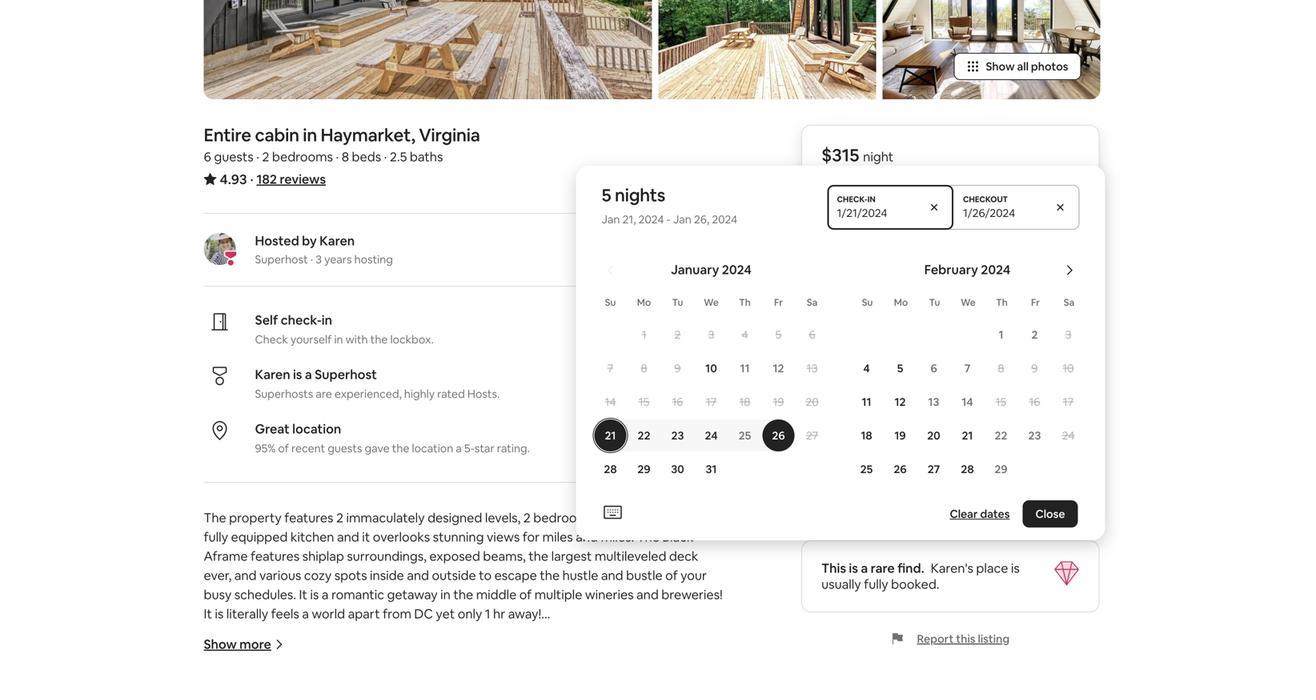 Task type: vqa. For each thing, say whether or not it's contained in the screenshot.
'Virginia'
yes



Task type: locate. For each thing, give the bounding box(es) containing it.
1 horizontal spatial guests
[[328, 441, 362, 456]]

12 button up service
[[884, 386, 917, 418]]

the right gave
[[392, 441, 410, 456]]

yet
[[1000, 339, 1016, 353], [436, 606, 455, 622]]

16 up 30
[[672, 395, 683, 409]]

1 horizontal spatial 24 button
[[1052, 420, 1085, 452]]

3 button down the "january 2024"
[[695, 319, 728, 351]]

0 horizontal spatial 10 button
[[695, 353, 728, 385]]

2 fr from the left
[[1031, 296, 1040, 309]]

and up largest on the left of the page
[[576, 529, 598, 545]]

great location 95% of recent guests gave the location a 5-star rating.
[[255, 421, 530, 456]]

0 horizontal spatial 16
[[672, 395, 683, 409]]

182
[[257, 171, 277, 188]]

more
[[240, 636, 271, 653]]

0 horizontal spatial 29
[[638, 462, 651, 477]]

0 horizontal spatial fee
[[876, 401, 896, 417]]

1 horizontal spatial 20 button
[[917, 420, 951, 452]]

location
[[292, 421, 341, 437], [412, 441, 453, 456]]

$315 left night
[[822, 144, 860, 167]]

1 2 button from the left
[[661, 319, 695, 351]]

it
[[299, 587, 307, 603], [204, 606, 212, 622]]

27 left airbnb
[[806, 429, 819, 443]]

16 button
[[661, 386, 695, 418], [1018, 386, 1052, 418]]

1 horizontal spatial 15
[[996, 395, 1007, 409]]

29 button left 30
[[627, 453, 661, 485]]

0 horizontal spatial fr
[[774, 296, 783, 309]]

of left 'your'
[[666, 568, 678, 584]]

mo
[[637, 296, 651, 309], [894, 296, 908, 309]]

6 for the right 6 button
[[931, 361, 937, 376]]

1 21 from the left
[[605, 429, 616, 443]]

tu down february
[[929, 296, 940, 309]]

3 down the "january 2024"
[[708, 328, 715, 342]]

1 horizontal spatial 23
[[1029, 429, 1041, 443]]

1 horizontal spatial 11
[[862, 395, 872, 409]]

1 horizontal spatial 3
[[708, 328, 715, 342]]

0 vertical spatial superhost
[[255, 252, 308, 267]]

1 14 from the left
[[605, 395, 616, 409]]

aframe
[[204, 548, 248, 565]]

0 horizontal spatial 4
[[742, 328, 748, 342]]

1 horizontal spatial sa
[[1064, 296, 1075, 309]]

8 button
[[627, 353, 661, 385], [985, 353, 1018, 385]]

1 horizontal spatial 18
[[861, 429, 873, 443]]

superhost inside karen is a superhost superhosts are experienced, highly rated hosts.
[[315, 367, 377, 383]]

2 2 button from the left
[[1018, 319, 1052, 351]]

0 vertical spatial 5 button
[[762, 319, 796, 351]]

2 15 from the left
[[996, 395, 1007, 409]]

lockbox.
[[390, 332, 434, 347]]

· left 182
[[250, 171, 253, 188]]

19 button
[[762, 386, 796, 418], [884, 420, 917, 452]]

1 for february 2024
[[999, 328, 1004, 342]]

0 horizontal spatial mo
[[637, 296, 651, 309]]

superhost up the are
[[315, 367, 377, 383]]

0 horizontal spatial 28 button
[[594, 453, 627, 485]]

0 horizontal spatial 22 button
[[627, 420, 661, 452]]

4 for 4 button to the left
[[742, 328, 748, 342]]

superhost down hosted
[[255, 252, 308, 267]]

karen up superhosts at the bottom of the page
[[255, 367, 290, 383]]

virginia
[[419, 124, 480, 147]]

· inside the hosted by karen superhost · 3 years hosting
[[311, 252, 313, 267]]

1 horizontal spatial 6
[[809, 328, 816, 342]]

0 horizontal spatial nights
[[615, 184, 666, 207]]

0 horizontal spatial tu
[[672, 296, 683, 309]]

0 vertical spatial 20
[[806, 395, 819, 409]]

20 left cleaning
[[806, 395, 819, 409]]

17 button
[[695, 386, 728, 418], [1052, 386, 1085, 418]]

0 horizontal spatial 24 button
[[695, 420, 728, 452]]

1 horizontal spatial tu
[[929, 296, 940, 309]]

guests inside entire cabin in haymarket, virginia 6 guests · 2 bedrooms · 8 beds · 2.5 baths
[[214, 149, 254, 165]]

23 button
[[661, 420, 695, 452], [1018, 420, 1052, 452]]

MM/DD/YYYY text field
[[837, 206, 915, 220]]

th down february 2024
[[996, 296, 1008, 309]]

features
[[285, 510, 333, 526], [251, 548, 300, 565]]

1 23 from the left
[[671, 429, 684, 443]]

24 button
[[695, 420, 728, 452], [1052, 420, 1085, 452]]

2 8 button from the left
[[985, 353, 1018, 385]]

equipped
[[231, 529, 288, 545]]

16 left $150
[[1029, 395, 1041, 409]]

0 horizontal spatial the
[[204, 510, 226, 526]]

2 16 button from the left
[[1018, 386, 1052, 418]]

is right place
[[1011, 560, 1020, 577]]

karen up years
[[320, 233, 355, 249]]

1 horizontal spatial 8 button
[[985, 353, 1018, 385]]

1 9 button from the left
[[661, 353, 695, 385]]

2 14 from the left
[[962, 395, 973, 409]]

1 horizontal spatial 29
[[995, 462, 1008, 477]]

jan
[[602, 212, 620, 227], [673, 212, 692, 227]]

it down busy
[[204, 606, 212, 622]]

2 9 from the left
[[1032, 361, 1038, 376]]

2 inside entire cabin in haymarket, virginia 6 guests · 2 bedrooms · 8 beds · 2.5 baths
[[262, 149, 269, 165]]

the property features 2 immaculately designed levels, 2 bedrooms, 2 full bathrooms, a fully equipped kitchen and it overlooks stunning views for miles and miles! the black aframe features shiplap surroundings, exposed beams, the largest multileveled deck ever, and various cozy spots inside and outside to escape the hustle and bustle of your busy schedules. it is a romantic getaway in the middle of multiple wineries and breweries! it is literally feels a world apart from dc yet only 1 hr away!
[[204, 510, 726, 622]]

1 horizontal spatial 14
[[962, 395, 973, 409]]

2 button for february 2024
[[1018, 319, 1052, 351]]

0 vertical spatial 6 button
[[796, 319, 829, 351]]

4 down the "january 2024"
[[742, 328, 748, 342]]

karen
[[320, 233, 355, 249], [255, 367, 290, 383]]

2 29 from the left
[[995, 462, 1008, 477]]

24 up 31 button
[[705, 429, 718, 443]]

1 7 from the left
[[608, 361, 614, 376]]

2 22 button from the left
[[985, 420, 1018, 452]]

recent
[[291, 441, 325, 456]]

0 horizontal spatial 4 button
[[728, 319, 762, 351]]

a up superhosts at the bottom of the page
[[305, 367, 312, 383]]

1 29 button from the left
[[627, 453, 661, 485]]

1 21 button from the left
[[594, 420, 627, 452]]

rated
[[437, 387, 465, 401]]

1 tu from the left
[[672, 296, 683, 309]]

1 vertical spatial the
[[637, 529, 660, 545]]

26 button left airbnb
[[762, 420, 796, 452]]

nights right x
[[871, 372, 907, 389]]

2 button for january 2024
[[661, 319, 695, 351]]

29 button up dates
[[985, 453, 1018, 485]]

0 horizontal spatial 17
[[706, 395, 717, 409]]

22 button left $244
[[985, 420, 1018, 452]]

1 7 button from the left
[[594, 353, 627, 385]]

8 inside entire cabin in haymarket, virginia 6 guests · 2 bedrooms · 8 beds · 2.5 baths
[[342, 149, 349, 165]]

features up various
[[251, 548, 300, 565]]

0 vertical spatial 27
[[806, 429, 819, 443]]

26 for bottom 26 button
[[894, 462, 907, 477]]

and up getaway
[[407, 568, 429, 584]]

4 button down the "january 2024"
[[728, 319, 762, 351]]

24 button up 31 button
[[695, 420, 728, 452]]

5 button
[[762, 319, 796, 351], [884, 353, 917, 385]]

3 button
[[695, 319, 728, 351], [1052, 319, 1085, 351]]

20 button right service
[[917, 420, 951, 452]]

1 horizontal spatial jan
[[673, 212, 692, 227]]

1 su from the left
[[605, 296, 616, 309]]

1 horizontal spatial 27 button
[[917, 453, 951, 485]]

17 up 31
[[706, 395, 717, 409]]

1 vertical spatial 11
[[862, 395, 872, 409]]

jan right -
[[673, 212, 692, 227]]

2 up 182
[[262, 149, 269, 165]]

1 16 from the left
[[672, 395, 683, 409]]

2 $315 from the top
[[822, 372, 849, 389]]

1 horizontal spatial 7
[[965, 361, 971, 376]]

1 horizontal spatial show
[[986, 59, 1015, 74]]

0 horizontal spatial location
[[292, 421, 341, 437]]

0 horizontal spatial 3 button
[[695, 319, 728, 351]]

world
[[312, 606, 345, 622]]

1 horizontal spatial 4
[[864, 361, 870, 376]]

15 for second 15 button from right
[[639, 395, 650, 409]]

4 button left "you"
[[850, 353, 884, 385]]

0 vertical spatial 18
[[740, 395, 751, 409]]

3 button for february 2024
[[1052, 319, 1085, 351]]

20 button up airbnb
[[796, 386, 829, 418]]

28
[[604, 462, 617, 477], [961, 462, 974, 477]]

· down by
[[311, 252, 313, 267]]

a right feels
[[302, 606, 309, 622]]

yet right charged
[[1000, 339, 1016, 353]]

0 horizontal spatial 8 button
[[627, 353, 661, 385]]

28 button up full
[[594, 453, 627, 485]]

1 vertical spatial it
[[204, 606, 212, 622]]

21 for 2nd 21 button from left
[[962, 429, 973, 443]]

2 10 from the left
[[1063, 361, 1074, 376]]

jan left 21,
[[602, 212, 620, 227]]

a left the rare
[[861, 560, 868, 577]]

various
[[259, 568, 301, 584]]

fully inside karen's place is usually fully booked.
[[864, 576, 889, 593]]

1 horizontal spatial fr
[[1031, 296, 1040, 309]]

1 3 button from the left
[[695, 319, 728, 351]]

report this listing
[[917, 632, 1010, 646]]

1 17 button from the left
[[695, 386, 728, 418]]

2 24 from the left
[[1062, 429, 1075, 443]]

1 14 button from the left
[[594, 386, 627, 418]]

the up only
[[454, 587, 473, 603]]

find.
[[898, 560, 925, 577]]

reserve
[[927, 298, 975, 315]]

1 horizontal spatial su
[[862, 296, 873, 309]]

0 horizontal spatial th
[[739, 296, 751, 309]]

of right 95% at the left bottom
[[278, 441, 289, 456]]

0 horizontal spatial 10
[[706, 361, 717, 376]]

95%
[[255, 441, 276, 456]]

28 up full
[[604, 462, 617, 477]]

getaway
[[387, 587, 438, 603]]

28 up clear in the bottom of the page
[[961, 462, 974, 477]]

1 15 from the left
[[639, 395, 650, 409]]

0 vertical spatial 25
[[739, 429, 751, 443]]

14 for second 14 'button' from the right
[[605, 395, 616, 409]]

16 for 1st 16 button from the right
[[1029, 395, 1041, 409]]

16 for 2nd 16 button from right
[[672, 395, 683, 409]]

27 button
[[796, 420, 829, 452], [917, 453, 951, 485]]

18 button up 31 button
[[728, 386, 762, 418]]

fully up aframe
[[204, 529, 228, 545]]

1 vertical spatial yet
[[436, 606, 455, 622]]

guests
[[214, 149, 254, 165], [328, 441, 362, 456]]

1 inside the property features 2 immaculately designed levels, 2 bedrooms, 2 full bathrooms, a fully equipped kitchen and it overlooks stunning views for miles and miles! the black aframe features shiplap surroundings, exposed beams, the largest multileveled deck ever, and various cozy spots inside and outside to escape the hustle and bustle of your busy schedules. it is a romantic getaway in the middle of multiple wineries and breweries! it is literally feels a world apart from dc yet only 1 hr away!
[[485, 606, 491, 622]]

23 for 2nd 23 button from the right
[[671, 429, 684, 443]]

0 horizontal spatial 23
[[671, 429, 684, 443]]

1 vertical spatial guests
[[328, 441, 362, 456]]

2 su from the left
[[862, 296, 873, 309]]

a left 5-
[[456, 441, 462, 456]]

1 horizontal spatial 11 button
[[850, 386, 884, 418]]

3
[[316, 252, 322, 267], [708, 328, 715, 342], [1065, 328, 1072, 342]]

7
[[608, 361, 614, 376], [965, 361, 971, 376]]

1 vertical spatial 27 button
[[917, 453, 951, 485]]

18
[[740, 395, 751, 409], [861, 429, 873, 443]]

2 21 from the left
[[962, 429, 973, 443]]

1 horizontal spatial 9
[[1032, 361, 1038, 376]]

27
[[806, 429, 819, 443], [928, 462, 940, 477]]

29
[[638, 462, 651, 477], [995, 462, 1008, 477]]

1 horizontal spatial mo
[[894, 296, 908, 309]]

19 button left cleaning
[[762, 386, 796, 418]]

1 horizontal spatial 23 button
[[1018, 420, 1052, 452]]

12 left x
[[773, 361, 784, 376]]

0 horizontal spatial guests
[[214, 149, 254, 165]]

19 button down cleaning fee button at bottom
[[884, 420, 917, 452]]

1 $315 from the top
[[822, 144, 860, 167]]

5-
[[464, 441, 475, 456]]

0 horizontal spatial it
[[204, 606, 212, 622]]

0 vertical spatial 27 button
[[796, 420, 829, 452]]

in up bedrooms
[[303, 124, 317, 147]]

26 down service
[[894, 462, 907, 477]]

3 left years
[[316, 252, 322, 267]]

18 button down cleaning fee button at bottom
[[850, 420, 884, 452]]

2 21 button from the left
[[951, 420, 985, 452]]

1 1 button from the left
[[627, 319, 661, 351]]

bedrooms,
[[534, 510, 597, 526]]

be
[[938, 339, 952, 353]]

reviews
[[280, 171, 326, 188]]

13 down be
[[929, 395, 940, 409]]

16 button up 30
[[661, 386, 695, 418]]

$315 x 5 nights button
[[822, 372, 907, 389]]

it down cozy
[[299, 587, 307, 603]]

19 down cleaning fee button at bottom
[[895, 429, 906, 443]]

1 15 button from the left
[[627, 386, 661, 418]]

2 24 button from the left
[[1052, 420, 1085, 452]]

9 button
[[661, 353, 695, 385], [1018, 353, 1052, 385]]

1 we from the left
[[704, 296, 719, 309]]

2 16 from the left
[[1029, 395, 1041, 409]]

· left "2.5"
[[384, 149, 387, 165]]

we down february 2024
[[961, 296, 976, 309]]

1 vertical spatial 26 button
[[884, 453, 917, 485]]

17 button up $244
[[1052, 386, 1085, 418]]

0 vertical spatial the
[[204, 510, 226, 526]]

15 button down charged
[[985, 386, 1018, 418]]

2 vertical spatial of
[[519, 587, 532, 603]]

1 horizontal spatial 9 button
[[1018, 353, 1052, 385]]

0 horizontal spatial su
[[605, 296, 616, 309]]

1 23 button from the left
[[661, 420, 695, 452]]

7 button
[[594, 353, 627, 385], [951, 353, 985, 385]]

23 up 30
[[671, 429, 684, 443]]

cabin
[[255, 124, 299, 147]]

23 for 2nd 23 button from the left
[[1029, 429, 1041, 443]]

0 horizontal spatial yet
[[436, 606, 455, 622]]

4 for 4 button to the right
[[864, 361, 870, 376]]

inside
[[370, 568, 404, 584]]

4
[[742, 328, 748, 342], [864, 361, 870, 376]]

3 for january 2024
[[708, 328, 715, 342]]

1 for january 2024
[[642, 328, 647, 342]]

2 3 button from the left
[[1052, 319, 1085, 351]]

2 button down january
[[661, 319, 695, 351]]

and down aframe
[[234, 568, 257, 584]]

1 button for january 2024
[[627, 319, 661, 351]]

1 9 from the left
[[675, 361, 681, 376]]

th down the "january 2024"
[[739, 296, 751, 309]]

·
[[256, 149, 259, 165], [336, 149, 339, 165], [384, 149, 387, 165], [250, 171, 253, 188], [311, 252, 313, 267]]

2 23 from the left
[[1029, 429, 1041, 443]]

0 horizontal spatial 6 button
[[796, 319, 829, 351]]

outside
[[432, 568, 476, 584]]

15 for 2nd 15 button from left
[[996, 395, 1007, 409]]

25 for the right 25 button
[[861, 462, 873, 477]]

· left beds
[[336, 149, 339, 165]]

1 vertical spatial 12
[[895, 395, 906, 409]]

escape
[[495, 568, 537, 584]]

2 up for
[[524, 510, 531, 526]]

1
[[642, 328, 647, 342], [999, 328, 1004, 342], [485, 606, 491, 622]]

0 vertical spatial 26
[[772, 429, 785, 443]]

multileveled
[[595, 548, 667, 565]]

photos
[[1031, 59, 1069, 74]]

$315
[[822, 144, 860, 167], [822, 372, 849, 389]]

8
[[342, 149, 349, 165], [641, 361, 647, 376], [998, 361, 1005, 376]]

1 vertical spatial superhost
[[315, 367, 377, 383]]

superhost inside the hosted by karen superhost · 3 years hosting
[[255, 252, 308, 267]]

0 vertical spatial features
[[285, 510, 333, 526]]

1 horizontal spatial 1
[[642, 328, 647, 342]]

3 for february 2024
[[1065, 328, 1072, 342]]

2 17 from the left
[[1063, 395, 1074, 409]]

0 vertical spatial 26 button
[[762, 420, 796, 452]]

hosts.
[[468, 387, 500, 401]]

13 for 13 button to the left
[[807, 361, 818, 376]]

1 horizontal spatial nights
[[871, 372, 907, 389]]

1 vertical spatial 4 button
[[850, 353, 884, 385]]

1 mo from the left
[[637, 296, 651, 309]]

yourself
[[291, 332, 332, 347]]

a inside great location 95% of recent guests gave the location a 5-star rating.
[[456, 441, 462, 456]]

rating.
[[497, 441, 530, 456]]

27 button up clear in the bottom of the page
[[917, 453, 951, 485]]

6 button
[[796, 319, 829, 351], [917, 353, 951, 385]]

16 button left $150
[[1018, 386, 1052, 418]]

0 horizontal spatial 11 button
[[728, 353, 762, 385]]

0 vertical spatial nights
[[615, 184, 666, 207]]

23 left $244
[[1029, 429, 1041, 443]]

beds
[[352, 149, 381, 165]]

0 horizontal spatial 27
[[806, 429, 819, 443]]

1 vertical spatial fully
[[864, 576, 889, 593]]

0 horizontal spatial of
[[278, 441, 289, 456]]

25 button
[[728, 420, 762, 452], [850, 453, 884, 485]]

the inside great location 95% of recent guests gave the location a 5-star rating.
[[392, 441, 410, 456]]

0 horizontal spatial 18 button
[[728, 386, 762, 418]]

0 vertical spatial 11 button
[[728, 353, 762, 385]]

nights up 21,
[[615, 184, 666, 207]]

show left "more" at the bottom of page
[[204, 636, 237, 653]]

17 button up 31 button
[[695, 386, 728, 418]]

2 1 button from the left
[[985, 319, 1018, 351]]

· inside 4.93 · 182 reviews
[[250, 171, 253, 188]]

13 left x
[[807, 361, 818, 376]]

and left it
[[337, 529, 359, 545]]

seductive views from every room image
[[883, 0, 1101, 99]]

only
[[458, 606, 482, 622]]

22 button
[[627, 420, 661, 452], [985, 420, 1018, 452]]

4 button
[[728, 319, 762, 351], [850, 353, 884, 385]]

2 9 button from the left
[[1018, 353, 1052, 385]]

1 horizontal spatial 10 button
[[1052, 353, 1085, 385]]

23 button up 30
[[661, 420, 695, 452]]

show inside 'button'
[[986, 59, 1015, 74]]

10
[[706, 361, 717, 376], [1063, 361, 1074, 376]]

1 vertical spatial 13 button
[[917, 386, 951, 418]]

20 right service
[[927, 429, 941, 443]]

features up kitchen
[[285, 510, 333, 526]]

5 inside 5 nights jan 21, 2024 - jan 26, 2024
[[602, 184, 611, 207]]

21,
[[623, 212, 636, 227]]

10 button
[[695, 353, 728, 385], [1052, 353, 1085, 385]]

1 horizontal spatial superhost
[[315, 367, 377, 383]]

1 24 from the left
[[705, 429, 718, 443]]

1 horizontal spatial 24
[[1062, 429, 1075, 443]]

0 horizontal spatial sa
[[807, 296, 818, 309]]

6 for the topmost 6 button
[[809, 328, 816, 342]]

show
[[986, 59, 1015, 74], [204, 636, 237, 653]]

0 vertical spatial 13 button
[[796, 353, 829, 385]]

3 up $1,575
[[1065, 328, 1072, 342]]

1 vertical spatial 26
[[894, 462, 907, 477]]

6 inside entire cabin in haymarket, virginia 6 guests · 2 bedrooms · 8 beds · 2.5 baths
[[204, 149, 211, 165]]

6 button right "you"
[[917, 353, 951, 385]]

1 horizontal spatial 22 button
[[985, 420, 1018, 452]]

guests down entire
[[214, 149, 254, 165]]

0 vertical spatial yet
[[1000, 339, 1016, 353]]

is inside karen is a superhost superhosts are experienced, highly rated hosts.
[[293, 367, 302, 383]]

1 horizontal spatial karen
[[320, 233, 355, 249]]

show left all
[[986, 59, 1015, 74]]



Task type: describe. For each thing, give the bounding box(es) containing it.
$150
[[1052, 401, 1080, 417]]

$1,575
[[1043, 372, 1080, 389]]

literally
[[226, 606, 268, 622]]

2 7 from the left
[[965, 361, 971, 376]]

report
[[917, 632, 954, 646]]

26 for leftmost 26 button
[[772, 429, 785, 443]]

you
[[885, 339, 904, 353]]

26,
[[694, 212, 710, 227]]

charged
[[954, 339, 997, 353]]

1 22 from the left
[[638, 429, 651, 443]]

1 horizontal spatial 12
[[895, 395, 906, 409]]

2 tu from the left
[[929, 296, 940, 309]]

1 24 button from the left
[[695, 420, 728, 452]]

1 28 from the left
[[604, 462, 617, 477]]

kitchen
[[291, 529, 334, 545]]

this
[[956, 632, 976, 646]]

20 for 20 button to the top
[[806, 395, 819, 409]]

1 horizontal spatial it
[[299, 587, 307, 603]]

2 up shiplap
[[336, 510, 344, 526]]

deck
[[669, 548, 699, 565]]

2 horizontal spatial 8
[[998, 361, 1005, 376]]

2 th from the left
[[996, 296, 1008, 309]]

1 horizontal spatial 19 button
[[884, 420, 917, 452]]

2 we from the left
[[961, 296, 976, 309]]

bathrooms,
[[631, 510, 698, 526]]

apart
[[348, 606, 380, 622]]

a inside karen is a superhost superhosts are experienced, highly rated hosts.
[[305, 367, 312, 383]]

check
[[255, 332, 288, 347]]

baths
[[410, 149, 443, 165]]

hosted by karen superhost · 3 years hosting
[[255, 233, 393, 267]]

spots
[[335, 568, 367, 584]]

1/21/2024
[[831, 206, 882, 220]]

1 29 from the left
[[638, 462, 651, 477]]

-
[[667, 212, 671, 227]]

1 vertical spatial fee
[[909, 430, 929, 446]]

cleaning fee button
[[822, 401, 896, 417]]

0 horizontal spatial 12 button
[[762, 353, 796, 385]]

4.93 · 182 reviews
[[220, 171, 326, 188]]

1 vertical spatial features
[[251, 548, 300, 565]]

the black aframe ⛺️ - hot tub & ⛰mountain views image 3 image
[[659, 0, 876, 99]]

is inside karen's place is usually fully booked.
[[1011, 560, 1020, 577]]

superhost for hosted by karen
[[255, 252, 308, 267]]

1 horizontal spatial 25 button
[[850, 453, 884, 485]]

2 29 button from the left
[[985, 453, 1018, 485]]

it
[[362, 529, 370, 545]]

21 for second 21 button from the right
[[605, 429, 616, 443]]

1 vertical spatial of
[[666, 568, 678, 584]]

1/26/2024
[[961, 206, 1013, 220]]

1 vertical spatial nights
[[871, 372, 907, 389]]

$315 for $315 x 5 nights
[[822, 372, 849, 389]]

calendar application
[[576, 244, 1304, 521]]

karen inside the hosted by karen superhost · 3 years hosting
[[320, 233, 355, 249]]

0 vertical spatial 18 button
[[728, 386, 762, 418]]

13 for the rightmost 13 button
[[929, 395, 940, 409]]

2 28 button from the left
[[951, 453, 985, 485]]

1 horizontal spatial 6 button
[[917, 353, 951, 385]]

the inside self check-in check yourself in with the lockbox.
[[370, 332, 388, 347]]

1 button for february 2024
[[985, 319, 1018, 351]]

1 vertical spatial 11 button
[[850, 386, 884, 418]]

2 mo from the left
[[894, 296, 908, 309]]

away!
[[508, 606, 541, 622]]

Add date text field
[[963, 206, 1041, 220]]

in up yourself
[[322, 312, 332, 328]]

1 16 button from the left
[[661, 386, 695, 418]]

2 down january
[[675, 328, 681, 342]]

yet inside the property features 2 immaculately designed levels, 2 bedrooms, 2 full bathrooms, a fully equipped kitchen and it overlooks stunning views for miles and miles! the black aframe features shiplap surroundings, exposed beams, the largest multileveled deck ever, and various cozy spots inside and outside to escape the hustle and bustle of your busy schedules. it is a romantic getaway in the middle of multiple wineries and breweries! it is literally feels a world apart from dc yet only 1 hr away!
[[436, 606, 455, 622]]

karen's
[[931, 560, 974, 577]]

check-
[[281, 312, 322, 328]]

11 for the top 11 button
[[740, 361, 750, 376]]

· up 182
[[256, 149, 259, 165]]

of inside great location 95% of recent guests gave the location a 5-star rating.
[[278, 441, 289, 456]]

25 for the leftmost 25 button
[[739, 429, 751, 443]]

0 horizontal spatial 26 button
[[762, 420, 796, 452]]

schedules.
[[234, 587, 296, 603]]

reserve button
[[822, 288, 1080, 326]]

bustle
[[626, 568, 663, 584]]

wineries
[[585, 587, 634, 603]]

1 sa from the left
[[807, 296, 818, 309]]

years
[[324, 252, 352, 267]]

guests inside great location 95% of recent guests gave the location a 5-star rating.
[[328, 441, 362, 456]]

star
[[475, 441, 495, 456]]

1 fr from the left
[[774, 296, 783, 309]]

full
[[610, 510, 628, 526]]

levels,
[[485, 510, 521, 526]]

0 vertical spatial 20 button
[[796, 386, 829, 418]]

the black aframe ⛺️ - hot tub & ⛰mountain views image 1 image
[[204, 0, 652, 99]]

fully inside the property features 2 immaculately designed levels, 2 bedrooms, 2 full bathrooms, a fully equipped kitchen and it overlooks stunning views for miles and miles! the black aframe features shiplap surroundings, exposed beams, the largest multileveled deck ever, and various cozy spots inside and outside to escape the hustle and bustle of your busy schedules. it is a romantic getaway in the middle of multiple wineries and breweries! it is literally feels a world apart from dc yet only 1 hr away!
[[204, 529, 228, 545]]

2 left full
[[600, 510, 607, 526]]

30
[[671, 462, 684, 477]]

clear
[[950, 507, 978, 521]]

host profile picture image
[[204, 233, 236, 265]]

2024 left -
[[639, 212, 664, 227]]

1 jan from the left
[[602, 212, 620, 227]]

0 horizontal spatial 19
[[773, 395, 784, 409]]

1 10 from the left
[[706, 361, 717, 376]]

in inside the property features 2 immaculately designed levels, 2 bedrooms, 2 full bathrooms, a fully equipped kitchen and it overlooks stunning views for miles and miles! the black aframe features shiplap surroundings, exposed beams, the largest multileveled deck ever, and various cozy spots inside and outside to escape the hustle and bustle of your busy schedules. it is a romantic getaway in the middle of multiple wineries and breweries! it is literally feels a world apart from dc yet only 1 hr away!
[[441, 587, 451, 603]]

night
[[863, 149, 894, 165]]

hosting
[[354, 252, 393, 267]]

listing
[[978, 632, 1010, 646]]

great
[[255, 421, 290, 437]]

0 horizontal spatial 19 button
[[762, 386, 796, 418]]

14 for 1st 14 'button' from right
[[962, 395, 973, 409]]

haymarket,
[[321, 124, 415, 147]]

surroundings,
[[347, 548, 427, 565]]

the down for
[[529, 548, 549, 565]]

2 28 from the left
[[961, 462, 974, 477]]

show for show more
[[204, 636, 237, 653]]

$315 x 5 nights
[[822, 372, 907, 389]]

is down busy
[[215, 606, 224, 622]]

1 horizontal spatial 19
[[895, 429, 906, 443]]

beams,
[[483, 548, 526, 565]]

31
[[706, 462, 717, 477]]

2 right charged
[[1032, 328, 1038, 342]]

0 vertical spatial 12
[[773, 361, 784, 376]]

0 horizontal spatial 13 button
[[796, 353, 829, 385]]

$315 for $315 night
[[822, 144, 860, 167]]

2024 right the 26,
[[712, 212, 738, 227]]

2024 right january
[[722, 262, 752, 278]]

romantic
[[331, 587, 384, 603]]

airbnb service fee
[[822, 430, 929, 446]]

1 8 button from the left
[[627, 353, 661, 385]]

11 for the bottom 11 button
[[862, 395, 872, 409]]

1 horizontal spatial 12 button
[[884, 386, 917, 418]]

and down bustle
[[637, 587, 659, 603]]

1 horizontal spatial 4 button
[[850, 353, 884, 385]]

rare
[[871, 560, 895, 577]]

entire cabin in haymarket, virginia 6 guests · 2 bedrooms · 8 beds · 2.5 baths
[[204, 124, 480, 165]]

show all photos button
[[954, 53, 1081, 80]]

largest
[[551, 548, 592, 565]]

the up the multiple
[[540, 568, 560, 584]]

2 17 button from the left
[[1052, 386, 1085, 418]]

18 for right the 18 button
[[861, 429, 873, 443]]

clear dates button
[[944, 501, 1017, 528]]

1 22 button from the left
[[627, 420, 661, 452]]

1 th from the left
[[739, 296, 751, 309]]

stunning
[[433, 529, 484, 545]]

february
[[925, 262, 978, 278]]

2 14 button from the left
[[951, 386, 985, 418]]

february 2024
[[925, 262, 1011, 278]]

cleaning
[[822, 401, 873, 417]]

this
[[822, 560, 846, 577]]

gave
[[365, 441, 390, 456]]

is right 'this'
[[849, 560, 858, 577]]

4.93
[[220, 171, 247, 188]]

1 vertical spatial 27
[[928, 462, 940, 477]]

service
[[864, 430, 907, 446]]

2 sa from the left
[[1064, 296, 1075, 309]]

superhost for karen is a superhost
[[315, 367, 377, 383]]

1 horizontal spatial of
[[519, 587, 532, 603]]

30 button
[[661, 453, 695, 485]]

3 button for january 2024
[[695, 319, 728, 351]]

this is a rare find.
[[822, 560, 925, 577]]

karen inside karen is a superhost superhosts are experienced, highly rated hosts.
[[255, 367, 290, 383]]

place
[[976, 560, 1008, 577]]

2 jan from the left
[[673, 212, 692, 227]]

2.5
[[390, 149, 407, 165]]

hustle
[[563, 568, 598, 584]]

january 2024
[[671, 262, 752, 278]]

show for show all photos
[[986, 59, 1015, 74]]

in inside entire cabin in haymarket, virginia 6 guests · 2 bedrooms · 8 beds · 2.5 baths
[[303, 124, 317, 147]]

2 23 button from the left
[[1018, 420, 1052, 452]]

0 horizontal spatial 25 button
[[728, 420, 762, 452]]

nights inside 5 nights jan 21, 2024 - jan 26, 2024
[[615, 184, 666, 207]]

18 for the 18 button to the top
[[740, 395, 751, 409]]

a right bathrooms,
[[701, 510, 708, 526]]

and up wineries
[[601, 568, 624, 584]]

overlooks
[[373, 529, 430, 545]]

highly
[[404, 387, 435, 401]]

9 for 2nd 9 button from the left
[[1032, 361, 1038, 376]]

2 22 from the left
[[995, 429, 1008, 443]]

booked.
[[891, 576, 940, 593]]

1 horizontal spatial the
[[637, 529, 660, 545]]

1 horizontal spatial 5 button
[[884, 353, 917, 385]]

close button
[[1023, 501, 1078, 528]]

a up world
[[322, 587, 329, 603]]

1 horizontal spatial 13 button
[[917, 386, 951, 418]]

2024 right february
[[981, 262, 1011, 278]]

in left with
[[334, 332, 343, 347]]

1 horizontal spatial 8
[[641, 361, 647, 376]]

views
[[487, 529, 520, 545]]

cleaning fee
[[822, 401, 896, 417]]

1 vertical spatial location
[[412, 441, 453, 456]]

entire
[[204, 124, 251, 147]]

is down cozy
[[310, 587, 319, 603]]

1 28 button from the left
[[594, 453, 627, 485]]

dates
[[980, 507, 1010, 521]]

2 7 button from the left
[[951, 353, 985, 385]]

2 15 button from the left
[[985, 386, 1018, 418]]

with
[[346, 332, 368, 347]]

self
[[255, 312, 278, 328]]

by
[[302, 233, 317, 249]]

show more
[[204, 636, 271, 653]]

designed
[[428, 510, 482, 526]]

3 inside the hosted by karen superhost · 3 years hosting
[[316, 252, 322, 267]]

9 for 1st 9 button
[[675, 361, 681, 376]]

busy
[[204, 587, 232, 603]]

1 horizontal spatial 18 button
[[850, 420, 884, 452]]

20 for rightmost 20 button
[[927, 429, 941, 443]]

1 17 from the left
[[706, 395, 717, 409]]

exposed
[[430, 548, 480, 565]]

2 10 button from the left
[[1052, 353, 1085, 385]]

0 horizontal spatial 5 button
[[762, 319, 796, 351]]

karen is a superhost superhosts are experienced, highly rated hosts.
[[255, 367, 500, 401]]

1 10 button from the left
[[695, 353, 728, 385]]

from
[[383, 606, 412, 622]]

31 button
[[695, 453, 728, 485]]

superhosts
[[255, 387, 313, 401]]

cozy
[[304, 568, 332, 584]]



